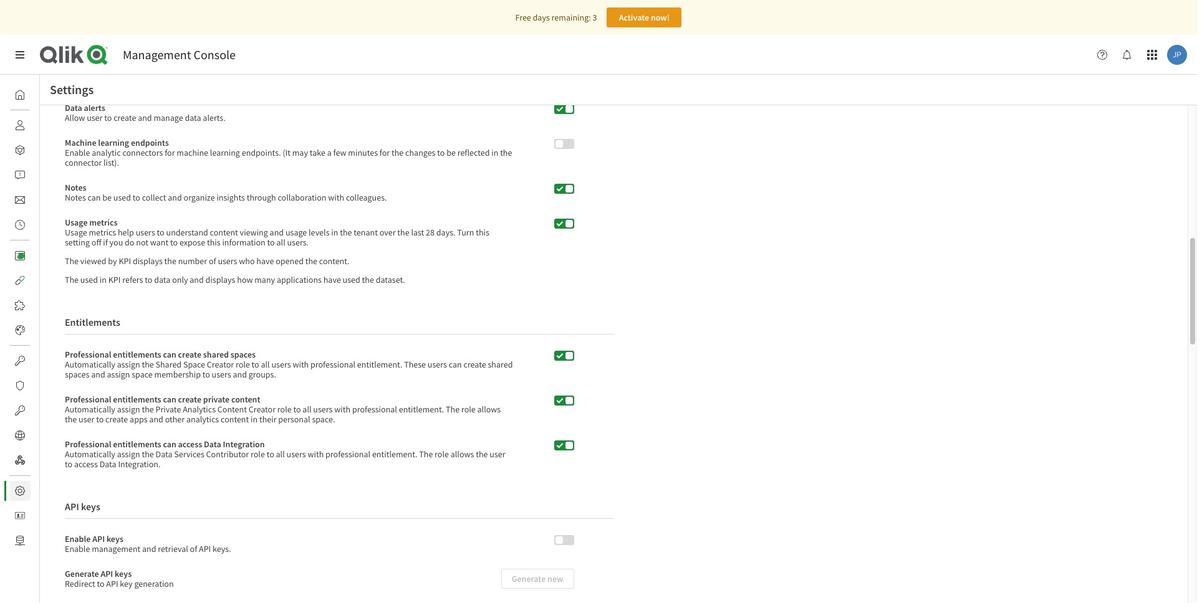 Task type: describe. For each thing, give the bounding box(es) containing it.
data inside data alerts allow user to create and manage data alerts.
[[185, 112, 201, 124]]

to inside data alerts allow user to create and manage data alerts.
[[104, 112, 112, 124]]

the inside professional entitlements can access data integration automatically assign the data services contributor role to all users with professional entitlement. the role allows the user to access data integration.
[[419, 449, 433, 460]]

and inside usage metrics help users to understand content viewing and usage levels in the tenant over the last 28 days. turn this setting off if you do not want to expose this information to all users.
[[270, 227, 284, 238]]

themes
[[40, 325, 69, 336]]

to right refers
[[145, 275, 152, 286]]

setting
[[65, 237, 90, 248]]

enable for machine
[[65, 147, 90, 159]]

1 notes from the top
[[65, 182, 86, 194]]

0 horizontal spatial data
[[154, 275, 170, 286]]

membership
[[154, 369, 201, 381]]

and inside data alerts allow user to create and manage data alerts.
[[138, 112, 152, 124]]

space.
[[312, 414, 335, 425]]

1 horizontal spatial have
[[323, 275, 341, 286]]

entitlements for membership
[[113, 349, 161, 361]]

users right these
[[428, 359, 447, 371]]

in inside machine learning endpoints enable analytic connectors for machine learning endpoints. (it may take a few minutes for the changes to be reflected in the connector list).
[[491, 147, 498, 159]]

to right integration
[[267, 449, 274, 460]]

users inside professional entitlements can access data integration automatically assign the data services contributor role to all users with professional entitlement. the role allows the user to access data integration.
[[287, 449, 306, 460]]

key
[[120, 579, 133, 590]]

notes notes can be used to collect and organize insights through collaboration with colleagues.
[[65, 182, 387, 203]]

content security policy image
[[15, 381, 25, 391]]

generation
[[134, 579, 174, 590]]

private
[[156, 404, 181, 415]]

all inside professional entitlements can create private content automatically assign the private analytics content creator role to all users with professional entitlement. the role allows the user to create apps and other analytics content in their personal space.
[[303, 404, 311, 415]]

1 vertical spatial content
[[231, 394, 260, 405]]

2 horizontal spatial used
[[343, 275, 360, 286]]

users.
[[287, 237, 309, 248]]

the used in kpi refers to data only and displays how many applications have used the dataset.
[[65, 275, 405, 286]]

usage metrics
[[65, 217, 118, 228]]

how
[[237, 275, 253, 286]]

professional entitlements can create private content automatically assign the private analytics content creator role to all users with professional entitlement. the role allows the user to create apps and other analytics content in their personal space.
[[65, 394, 501, 425]]

machine learning endpoints enable analytic connectors for machine learning endpoints. (it may take a few minutes for the changes to be reflected in the connector list).
[[65, 137, 512, 169]]

enable api keys enable management and retrieval of api keys.
[[65, 534, 231, 555]]

data left integration.
[[100, 459, 116, 470]]

api keys image
[[15, 356, 25, 366]]

be inside machine learning endpoints enable analytic connectors for machine learning endpoints. (it may take a few minutes for the changes to be reflected in the connector list).
[[447, 147, 456, 159]]

users left who
[[218, 256, 237, 267]]

dataset.
[[376, 275, 405, 286]]

entitlement. for these
[[357, 359, 402, 371]]

user inside professional entitlements can access data integration automatically assign the data services contributor role to all users with professional entitlement. the role allows the user to access data integration.
[[490, 449, 505, 460]]

contributor
[[206, 449, 249, 460]]

days
[[533, 12, 550, 23]]

activate now!
[[619, 12, 670, 23]]

space
[[132, 369, 153, 381]]

understand
[[166, 227, 208, 238]]

home
[[40, 89, 62, 100]]

machine
[[177, 147, 208, 159]]

create inside data alerts allow user to create and manage data alerts.
[[114, 112, 136, 124]]

retrieval
[[158, 544, 188, 555]]

levels
[[309, 227, 329, 238]]

allow
[[65, 112, 85, 124]]

entitlement. for the
[[372, 449, 417, 460]]

assign left space
[[107, 369, 130, 381]]

allows inside professional entitlements can access data integration automatically assign the data services contributor role to all users with professional entitlement. the role allows the user to access data integration.
[[451, 449, 474, 460]]

now!
[[651, 12, 670, 23]]

spaces image
[[15, 145, 25, 155]]

turn
[[457, 227, 474, 238]]

usage for usage metrics
[[65, 217, 88, 228]]

to up 'api keys'
[[65, 459, 72, 470]]

remaining:
[[552, 12, 591, 23]]

the inside professional entitlements can create private content automatically assign the private analytics content creator role to all users with professional entitlement. the role allows the user to create apps and other analytics content in their personal space.
[[446, 404, 460, 415]]

the action is not supported for this user. image
[[501, 573, 574, 584]]

0 horizontal spatial this
[[207, 237, 220, 248]]

other
[[165, 414, 185, 425]]

shared
[[156, 359, 182, 371]]

0 vertical spatial keys
[[81, 501, 100, 513]]

professional for to
[[65, 394, 111, 405]]

1 vertical spatial spaces
[[65, 369, 89, 381]]

last
[[411, 227, 424, 238]]

private
[[203, 394, 230, 405]]

free days remaining: 3
[[515, 12, 597, 23]]

content link
[[10, 246, 69, 266]]

keys.
[[213, 544, 231, 555]]

creator inside professional entitlements can create shared spaces automatically assign the shared space creator role to all users with professional entitlement. these users can create shared spaces and assign space membership to users and groups.
[[207, 359, 234, 371]]

connectors
[[122, 147, 163, 159]]

changes
[[405, 147, 435, 159]]

all inside usage metrics help users to understand content viewing and usage levels in the tenant over the last 28 days. turn this setting off if you do not want to expose this information to all users.
[[276, 237, 285, 248]]

with inside professional entitlements can create shared spaces automatically assign the shared space creator role to all users with professional entitlement. these users can create shared spaces and assign space membership to users and groups.
[[293, 359, 309, 371]]

0 vertical spatial spaces
[[231, 349, 256, 361]]

take
[[310, 147, 325, 159]]

user inside professional entitlements can create private content automatically assign the private analytics content creator role to all users with professional entitlement. the role allows the user to create apps and other analytics content in their personal space.
[[79, 414, 94, 425]]

activate now! link
[[607, 7, 682, 27]]

users inside professional entitlements can create private content automatically assign the private analytics content creator role to all users with professional entitlement. the role allows the user to create apps and other analytics content in their personal space.
[[313, 404, 333, 415]]

entitlement. inside professional entitlements can create private content automatically assign the private analytics content creator role to all users with professional entitlement. the role allows the user to create apps and other analytics content in their personal space.
[[399, 404, 444, 415]]

you
[[109, 237, 123, 248]]

users up professional entitlements can create private content automatically assign the private analytics content creator role to all users with professional entitlement. the role allows the user to create apps and other analytics content in their personal space.
[[272, 359, 291, 371]]

28
[[426, 227, 435, 238]]

analytics
[[186, 414, 219, 425]]

users image
[[15, 120, 25, 130]]

their
[[259, 414, 277, 425]]

to left users.
[[267, 237, 275, 248]]

content image
[[15, 251, 25, 261]]

to up professional entitlements can create private content automatically assign the private analytics content creator role to all users with professional entitlement. the role allows the user to create apps and other analytics content in their personal space.
[[252, 359, 259, 371]]

content.
[[319, 256, 350, 267]]

collaboration
[[278, 192, 326, 203]]

home image
[[15, 90, 25, 100]]

to inside generate api keys redirect to api key generation
[[97, 579, 104, 590]]

of for number
[[209, 256, 216, 267]]

number
[[178, 256, 207, 267]]

help
[[118, 227, 134, 238]]

all inside professional entitlements can create shared spaces automatically assign the shared space creator role to all users with professional entitlement. these users can create shared spaces and assign space membership to users and groups.
[[261, 359, 270, 371]]

create up membership
[[178, 349, 201, 361]]

entitlements inside professional entitlements can access data integration automatically assign the data services contributor role to all users with professional entitlement. the role allows the user to access data integration.
[[113, 439, 161, 450]]

may
[[292, 147, 308, 159]]

colleagues.
[[346, 192, 387, 203]]

and left groups.
[[233, 369, 247, 381]]

to right want
[[170, 237, 178, 248]]

0 horizontal spatial shared
[[203, 349, 229, 361]]

opened
[[276, 256, 304, 267]]

generate api keys redirect to api key generation
[[65, 569, 174, 590]]

professional inside professional entitlements can create private content automatically assign the private analytics content creator role to all users with professional entitlement. the role allows the user to create apps and other analytics content in their personal space.
[[352, 404, 397, 415]]

metrics for usage metrics
[[89, 217, 118, 228]]

organize
[[184, 192, 215, 203]]

kpi for displays
[[119, 256, 131, 267]]

1 horizontal spatial shared
[[488, 359, 513, 371]]

do
[[125, 237, 134, 248]]

endpoints.
[[242, 147, 281, 159]]

users up private
[[212, 369, 231, 381]]

personal
[[278, 414, 310, 425]]

entitlements
[[65, 316, 120, 329]]

of for retrieval
[[190, 544, 197, 555]]

groups.
[[249, 369, 276, 381]]

viewing
[[240, 227, 268, 238]]

want
[[150, 237, 168, 248]]

analytic
[[92, 147, 121, 159]]

days.
[[436, 227, 455, 238]]

1 horizontal spatial access
[[178, 439, 202, 450]]

can for professional entitlements can create shared spaces automatically assign the shared space creator role to all users with professional entitlement. these users can create shared spaces and assign space membership to users and groups.
[[163, 349, 176, 361]]

integration.
[[118, 459, 161, 470]]

minutes
[[348, 147, 378, 159]]

to left apps at the left bottom of the page
[[96, 414, 104, 425]]

james peterson image
[[1167, 45, 1187, 65]]

all inside professional entitlements can access data integration automatically assign the data services contributor role to all users with professional entitlement. the role allows the user to access data integration.
[[276, 449, 285, 460]]

and inside notes notes can be used to collect and organize insights through collaboration with colleagues.
[[168, 192, 182, 203]]



Task type: vqa. For each thing, say whether or not it's contained in the screenshot.
DEMO
no



Task type: locate. For each thing, give the bounding box(es) containing it.
many
[[255, 275, 275, 286]]

services
[[174, 449, 204, 460]]

this up the viewed by kpi displays the number of users who have opened the content.
[[207, 237, 220, 248]]

and right collect
[[168, 192, 182, 203]]

0 vertical spatial allows
[[477, 404, 501, 415]]

entitlements up space
[[113, 349, 161, 361]]

with inside professional entitlements can create private content automatically assign the private analytics content creator role to all users with professional entitlement. the role allows the user to create apps and other analytics content in their personal space.
[[334, 404, 350, 415]]

enable up generate
[[65, 544, 90, 555]]

management
[[92, 544, 140, 555]]

spaces down themes
[[65, 369, 89, 381]]

1 vertical spatial professional
[[352, 404, 397, 415]]

1 entitlements from the top
[[113, 349, 161, 361]]

1 vertical spatial of
[[190, 544, 197, 555]]

professional for and
[[65, 349, 111, 361]]

professional inside professional entitlements can create shared spaces automatically assign the shared space creator role to all users with professional entitlement. these users can create shared spaces and assign space membership to users and groups.
[[65, 349, 111, 361]]

integration
[[223, 439, 265, 450]]

can right these
[[449, 359, 462, 371]]

usage left off
[[65, 227, 87, 238]]

entitlement. inside professional entitlements can access data integration automatically assign the data services contributor role to all users with professional entitlement. the role allows the user to access data integration.
[[372, 449, 417, 460]]

user inside data alerts allow user to create and manage data alerts.
[[87, 112, 103, 124]]

1 horizontal spatial for
[[380, 147, 390, 159]]

1 usage from the top
[[65, 217, 88, 228]]

open sidebar menu image
[[15, 50, 25, 60]]

2 enable from the top
[[65, 534, 91, 545]]

access down analytics
[[178, 439, 202, 450]]

and right only in the left of the page
[[190, 275, 204, 286]]

to left collect
[[133, 192, 140, 203]]

api keys
[[65, 501, 100, 513]]

a
[[327, 147, 332, 159]]

1 vertical spatial data
[[154, 275, 170, 286]]

1 horizontal spatial be
[[447, 147, 456, 159]]

1 vertical spatial access
[[74, 459, 98, 470]]

management console
[[123, 47, 236, 62]]

keys for generate
[[115, 569, 132, 580]]

2 vertical spatial automatically
[[65, 449, 115, 460]]

data inside data alerts allow user to create and manage data alerts.
[[65, 102, 82, 114]]

used
[[113, 192, 131, 203], [80, 275, 98, 286], [343, 275, 360, 286]]

professional down space.
[[326, 449, 370, 460]]

used down 'content.'
[[343, 275, 360, 286]]

have down 'content.'
[[323, 275, 341, 286]]

assign for create
[[117, 404, 140, 415]]

1 vertical spatial displays
[[205, 275, 235, 286]]

automatically
[[65, 359, 115, 371], [65, 404, 115, 415], [65, 449, 115, 460]]

automatically for and
[[65, 359, 115, 371]]

to right allow
[[104, 112, 112, 124]]

data left services
[[156, 449, 172, 460]]

1 horizontal spatial data
[[185, 112, 201, 124]]

activate
[[619, 12, 649, 23]]

not
[[136, 237, 148, 248]]

usage for usage metrics help users to understand content viewing and usage levels in the tenant over the last 28 days. turn this setting off if you do not want to expose this information to all users.
[[65, 227, 87, 238]]

all up professional entitlements can create private content automatically assign the private analytics content creator role to all users with professional entitlement. the role allows the user to create apps and other analytics content in their personal space.
[[261, 359, 270, 371]]

entitlement.
[[357, 359, 402, 371], [399, 404, 444, 415], [372, 449, 417, 460]]

reflected
[[457, 147, 490, 159]]

0 vertical spatial have
[[256, 256, 274, 267]]

in inside usage metrics help users to understand content viewing and usage levels in the tenant over the last 28 days. turn this setting off if you do not want to expose this information to all users.
[[331, 227, 338, 238]]

professional right space.
[[352, 404, 397, 415]]

of
[[209, 256, 216, 267], [190, 544, 197, 555]]

displays
[[133, 256, 163, 267], [205, 275, 235, 286]]

insights
[[217, 192, 245, 203]]

3 entitlements from the top
[[113, 439, 161, 450]]

0 horizontal spatial creator
[[207, 359, 234, 371]]

1 vertical spatial be
[[102, 192, 112, 203]]

with inside professional entitlements can access data integration automatically assign the data services contributor role to all users with professional entitlement. the role allows the user to access data integration.
[[308, 449, 324, 460]]

learning right the machine
[[210, 147, 240, 159]]

can down other
[[163, 439, 176, 450]]

professional entitlements can access data integration automatically assign the data services contributor role to all users with professional entitlement. the role allows the user to access data integration.
[[65, 439, 505, 470]]

2 usage from the top
[[65, 227, 87, 238]]

create right these
[[464, 359, 486, 371]]

automatically for to
[[65, 404, 115, 415]]

enable
[[65, 147, 90, 159], [65, 534, 91, 545], [65, 544, 90, 555]]

can inside professional entitlements can access data integration automatically assign the data services contributor role to all users with professional entitlement. the role allows the user to access data integration.
[[163, 439, 176, 450]]

2 vertical spatial entitlement.
[[372, 449, 417, 460]]

usage up setting
[[65, 217, 88, 228]]

of inside enable api keys enable management and retrieval of api keys.
[[190, 544, 197, 555]]

1 horizontal spatial this
[[476, 227, 489, 238]]

2 vertical spatial professional
[[65, 439, 111, 450]]

3
[[593, 12, 597, 23]]

0 horizontal spatial learning
[[98, 137, 129, 149]]

1 vertical spatial professional
[[65, 394, 111, 405]]

creator right space
[[207, 359, 234, 371]]

1 vertical spatial keys
[[107, 534, 123, 545]]

1 horizontal spatial spaces
[[231, 349, 256, 361]]

spaces link
[[10, 140, 65, 160]]

0 horizontal spatial allows
[[451, 449, 474, 460]]

0 vertical spatial professional
[[65, 349, 111, 361]]

entitlement. inside professional entitlements can create shared spaces automatically assign the shared space creator role to all users with professional entitlement. these users can create shared spaces and assign space membership to users and groups.
[[357, 359, 402, 371]]

entitlements up apps at the left bottom of the page
[[113, 394, 161, 405]]

have
[[256, 256, 274, 267], [323, 275, 341, 286]]

2 vertical spatial entitlements
[[113, 439, 161, 450]]

to up private
[[202, 369, 210, 381]]

content right the analytics
[[217, 404, 247, 415]]

to right changes
[[437, 147, 445, 159]]

to right not
[[157, 227, 164, 238]]

data alerts allow user to create and manage data alerts.
[[65, 102, 226, 124]]

content left the viewing
[[210, 227, 238, 238]]

can for professional entitlements can create private content automatically assign the private analytics content creator role to all users with professional entitlement. the role allows the user to create apps and other analytics content in their personal space.
[[163, 394, 176, 405]]

0 vertical spatial entitlement.
[[357, 359, 402, 371]]

automatically down entitlements
[[65, 359, 115, 371]]

with down space.
[[308, 449, 324, 460]]

data gateways image
[[15, 536, 25, 546]]

free
[[515, 12, 531, 23]]

management
[[123, 47, 191, 62]]

2 for from the left
[[380, 147, 390, 159]]

0 vertical spatial user
[[87, 112, 103, 124]]

can inside notes notes can be used to collect and organize insights through collaboration with colleagues.
[[88, 192, 101, 203]]

1 vertical spatial kpi
[[108, 275, 121, 286]]

enable inside machine learning endpoints enable analytic connectors for machine learning endpoints. (it may take a few minutes for the changes to be reflected in the connector list).
[[65, 147, 90, 159]]

by
[[108, 256, 117, 267]]

and left the manage at left
[[138, 112, 152, 124]]

for left the machine
[[165, 147, 175, 159]]

1 vertical spatial have
[[323, 275, 341, 286]]

assign left shared
[[117, 359, 140, 371]]

1 horizontal spatial of
[[209, 256, 216, 267]]

automatically inside professional entitlements can create shared spaces automatically assign the shared space creator role to all users with professional entitlement. these users can create shared spaces and assign space membership to users and groups.
[[65, 359, 115, 371]]

2 vertical spatial user
[[490, 449, 505, 460]]

professional inside professional entitlements can create private content automatically assign the private analytics content creator role to all users with professional entitlement. the role allows the user to create apps and other analytics content in their personal space.
[[65, 394, 111, 405]]

to inside notes notes can be used to collect and organize insights through collaboration with colleagues.
[[133, 192, 140, 203]]

professional for these
[[310, 359, 355, 371]]

new connector image
[[18, 253, 24, 259]]

tenant
[[354, 227, 378, 238]]

enable left analytic
[[65, 147, 90, 159]]

0 vertical spatial displays
[[133, 256, 163, 267]]

professional for the
[[326, 449, 370, 460]]

3 enable from the top
[[65, 544, 90, 555]]

creator inside professional entitlements can create private content automatically assign the private analytics content creator role to all users with professional entitlement. the role allows the user to create apps and other analytics content in their personal space.
[[249, 404, 276, 415]]

entitlements inside professional entitlements can create shared spaces automatically assign the shared space creator role to all users with professional entitlement. these users can create shared spaces and assign space membership to users and groups.
[[113, 349, 161, 361]]

automatically inside professional entitlements can access data integration automatically assign the data services contributor role to all users with professional entitlement. the role allows the user to access data integration.
[[65, 449, 115, 460]]

0 vertical spatial be
[[447, 147, 456, 159]]

0 vertical spatial content
[[40, 250, 69, 261]]

management console element
[[123, 47, 236, 62]]

1 horizontal spatial used
[[113, 192, 131, 203]]

and right apps at the left bottom of the page
[[149, 414, 163, 425]]

entitlements
[[113, 349, 161, 361], [113, 394, 161, 405], [113, 439, 161, 450]]

refers
[[122, 275, 143, 286]]

professional entitlements can create shared spaces automatically assign the shared space creator role to all users with professional entitlement. these users can create shared spaces and assign space membership to users and groups.
[[65, 349, 513, 381]]

1 horizontal spatial learning
[[210, 147, 240, 159]]

0 horizontal spatial spaces
[[65, 369, 89, 381]]

automatically for access
[[65, 449, 115, 460]]

can up usage metrics
[[88, 192, 101, 203]]

used inside notes notes can be used to collect and organize insights through collaboration with colleagues.
[[113, 192, 131, 203]]

1 vertical spatial content
[[217, 404, 247, 415]]

api
[[65, 501, 79, 513], [92, 534, 105, 545], [199, 544, 211, 555], [101, 569, 113, 580], [106, 579, 118, 590]]

0 horizontal spatial of
[[190, 544, 197, 555]]

professional
[[310, 359, 355, 371], [352, 404, 397, 415], [326, 449, 370, 460]]

users down personal
[[287, 449, 306, 460]]

and inside professional entitlements can create private content automatically assign the private analytics content creator role to all users with professional entitlement. the role allows the user to create apps and other analytics content in their personal space.
[[149, 414, 163, 425]]

keys inside enable api keys enable management and retrieval of api keys.
[[107, 534, 123, 545]]

in inside professional entitlements can create private content automatically assign the private analytics content creator role to all users with professional entitlement. the role allows the user to create apps and other analytics content in their personal space.
[[251, 414, 258, 425]]

assign inside professional entitlements can create private content automatically assign the private analytics content creator role to all users with professional entitlement. the role allows the user to create apps and other analytics content in their personal space.
[[117, 404, 140, 415]]

data left only in the left of the page
[[154, 275, 170, 286]]

manage
[[154, 112, 183, 124]]

content
[[210, 227, 238, 238], [231, 394, 260, 405], [221, 414, 249, 425]]

0 horizontal spatial for
[[165, 147, 175, 159]]

and
[[138, 112, 152, 124], [168, 192, 182, 203], [270, 227, 284, 238], [190, 275, 204, 286], [91, 369, 105, 381], [233, 369, 247, 381], [149, 414, 163, 425], [142, 544, 156, 555]]

information
[[222, 237, 265, 248]]

metrics
[[89, 217, 118, 228], [89, 227, 116, 238]]

can up other
[[163, 394, 176, 405]]

displays down not
[[133, 256, 163, 267]]

creator left personal
[[249, 404, 276, 415]]

2 professional from the top
[[65, 394, 111, 405]]

all down their
[[276, 449, 285, 460]]

2 entitlements from the top
[[113, 394, 161, 405]]

content inside usage metrics help users to understand content viewing and usage levels in the tenant over the last 28 days. turn this setting off if you do not want to expose this information to all users.
[[210, 227, 238, 238]]

and left usage
[[270, 227, 284, 238]]

generate
[[65, 569, 99, 580]]

metrics left help
[[89, 227, 116, 238]]

be inside notes notes can be used to collect and organize insights through collaboration with colleagues.
[[102, 192, 112, 203]]

list).
[[103, 157, 119, 169]]

can for professional entitlements can access data integration automatically assign the data services contributor role to all users with professional entitlement. the role allows the user to access data integration.
[[163, 439, 176, 450]]

assign for data
[[117, 449, 140, 460]]

all left users.
[[276, 237, 285, 248]]

collect
[[142, 192, 166, 203]]

users right the 'do'
[[136, 227, 155, 238]]

redirect
[[65, 579, 95, 590]]

0 vertical spatial data
[[185, 112, 201, 124]]

usage
[[285, 227, 307, 238]]

can up membership
[[163, 349, 176, 361]]

of right number
[[209, 256, 216, 267]]

users inside usage metrics help users to understand content viewing and usage levels in the tenant over the last 28 days. turn this setting off if you do not want to expose this information to all users.
[[136, 227, 155, 238]]

metrics inside usage metrics help users to understand content viewing and usage levels in the tenant over the last 28 days. turn this setting off if you do not want to expose this information to all users.
[[89, 227, 116, 238]]

users right personal
[[313, 404, 333, 415]]

2 vertical spatial professional
[[326, 449, 370, 460]]

creator
[[207, 359, 234, 371], [249, 404, 276, 415]]

professional inside professional entitlements can access data integration automatically assign the data services contributor role to all users with professional entitlement. the role allows the user to access data integration.
[[65, 439, 111, 450]]

1 horizontal spatial content
[[217, 404, 247, 415]]

apps
[[130, 414, 147, 425]]

1 vertical spatial allows
[[451, 449, 474, 460]]

usage inside usage metrics help users to understand content viewing and usage levels in the tenant over the last 28 days. turn this setting off if you do not want to expose this information to all users.
[[65, 227, 87, 238]]

metrics for usage metrics help users to understand content viewing and usage levels in the tenant over the last 28 days. turn this setting off if you do not want to expose this information to all users.
[[89, 227, 116, 238]]

content inside professional entitlements can create private content automatically assign the private analytics content creator role to all users with professional entitlement. the role allows the user to create apps and other analytics content in their personal space.
[[217, 404, 247, 415]]

viewed
[[80, 256, 106, 267]]

connector
[[65, 157, 102, 169]]

the
[[392, 147, 404, 159], [500, 147, 512, 159], [340, 227, 352, 238], [397, 227, 409, 238], [164, 256, 176, 267], [305, 256, 317, 267], [362, 275, 374, 286], [142, 359, 154, 371], [142, 404, 154, 415], [65, 414, 77, 425], [142, 449, 154, 460], [476, 449, 488, 460]]

keys up management
[[81, 501, 100, 513]]

with inside notes notes can be used to collect and organize insights through collaboration with colleagues.
[[328, 192, 344, 203]]

usage
[[65, 217, 88, 228], [65, 227, 87, 238]]

in left their
[[251, 414, 258, 425]]

machine
[[65, 137, 96, 149]]

data down analytics
[[204, 439, 221, 450]]

role inside professional entitlements can create shared spaces automatically assign the shared space creator role to all users with professional entitlement. these users can create shared spaces and assign space membership to users and groups.
[[236, 359, 250, 371]]

learning
[[98, 137, 129, 149], [210, 147, 240, 159]]

content right private
[[231, 394, 260, 405]]

content
[[40, 250, 69, 261], [217, 404, 247, 415]]

0 vertical spatial content
[[210, 227, 238, 238]]

spaces up groups.
[[231, 349, 256, 361]]

0 vertical spatial professional
[[310, 359, 355, 371]]

themes link
[[10, 320, 69, 340]]

with left colleagues.
[[328, 192, 344, 203]]

users
[[136, 227, 155, 238], [218, 256, 237, 267], [272, 359, 291, 371], [428, 359, 447, 371], [212, 369, 231, 381], [313, 404, 333, 415], [287, 449, 306, 460]]

enable for enable
[[65, 544, 90, 555]]

few
[[333, 147, 346, 159]]

these
[[404, 359, 426, 371]]

space
[[183, 359, 205, 371]]

allows inside professional entitlements can create private content automatically assign the private analytics content creator role to all users with professional entitlement. the role allows the user to create apps and other analytics content in their personal space.
[[477, 404, 501, 415]]

data
[[185, 112, 201, 124], [154, 275, 170, 286]]

1 vertical spatial user
[[79, 414, 94, 425]]

and inside enable api keys enable management and retrieval of api keys.
[[142, 544, 156, 555]]

1 vertical spatial creator
[[249, 404, 276, 415]]

for right minutes
[[380, 147, 390, 159]]

automatically inside professional entitlements can create private content automatically assign the private analytics content creator role to all users with professional entitlement. the role allows the user to create apps and other analytics content in their personal space.
[[65, 404, 115, 415]]

the viewed by kpi displays the number of users who have opened the content.
[[65, 256, 350, 267]]

entitlements for and
[[113, 394, 161, 405]]

0 horizontal spatial displays
[[133, 256, 163, 267]]

be left reflected
[[447, 147, 456, 159]]

expose
[[179, 237, 205, 248]]

0 horizontal spatial be
[[102, 192, 112, 203]]

if
[[103, 237, 108, 248]]

3 professional from the top
[[65, 439, 111, 450]]

0 vertical spatial of
[[209, 256, 216, 267]]

this
[[476, 227, 489, 238], [207, 237, 220, 248]]

kpi left refers
[[108, 275, 121, 286]]

access up 'api keys'
[[74, 459, 98, 470]]

used left collect
[[113, 192, 131, 203]]

applications
[[277, 275, 322, 286]]

can for notes notes can be used to collect and organize insights through collaboration with colleagues.
[[88, 192, 101, 203]]

of right retrieval
[[190, 544, 197, 555]]

create left apps at the left bottom of the page
[[105, 414, 128, 425]]

data left alerts.
[[185, 112, 201, 124]]

1 professional from the top
[[65, 349, 111, 361]]

spaces
[[231, 349, 256, 361], [65, 369, 89, 381]]

2 vertical spatial content
[[221, 414, 249, 425]]

1 horizontal spatial displays
[[205, 275, 235, 286]]

in down 'viewed'
[[100, 275, 107, 286]]

2 automatically from the top
[[65, 404, 115, 415]]

entitlements up integration.
[[113, 439, 161, 450]]

to left space.
[[293, 404, 301, 415]]

be up usage metrics
[[102, 192, 112, 203]]

all left space.
[[303, 404, 311, 415]]

content inside navigation pane element
[[40, 250, 69, 261]]

identity provider image
[[15, 511, 25, 521]]

assign down space
[[117, 404, 140, 415]]

1 vertical spatial entitlement.
[[399, 404, 444, 415]]

and left space
[[91, 369, 105, 381]]

can
[[88, 192, 101, 203], [163, 349, 176, 361], [449, 359, 462, 371], [163, 394, 176, 405], [163, 439, 176, 450]]

can inside professional entitlements can create private content automatically assign the private analytics content creator role to all users with professional entitlement. the role allows the user to create apps and other analytics content in their personal space.
[[163, 394, 176, 405]]

1 for from the left
[[165, 147, 175, 159]]

in
[[491, 147, 498, 159], [331, 227, 338, 238], [100, 275, 107, 286], [251, 414, 258, 425]]

data down settings
[[65, 102, 82, 114]]

entitlements inside professional entitlements can create private content automatically assign the private analytics content creator role to all users with professional entitlement. the role allows the user to create apps and other analytics content in their personal space.
[[113, 394, 161, 405]]

2 vertical spatial keys
[[115, 569, 132, 580]]

0 horizontal spatial used
[[80, 275, 98, 286]]

3 automatically from the top
[[65, 449, 115, 460]]

assign for assign
[[117, 359, 140, 371]]

0 vertical spatial access
[[178, 439, 202, 450]]

create up analytics
[[178, 394, 201, 405]]

1 automatically from the top
[[65, 359, 115, 371]]

0 horizontal spatial content
[[40, 250, 69, 261]]

with right personal
[[334, 404, 350, 415]]

content up integration
[[221, 414, 249, 425]]

off
[[92, 237, 101, 248]]

0 vertical spatial automatically
[[65, 359, 115, 371]]

automatically left apps at the left bottom of the page
[[65, 404, 115, 415]]

and left retrieval
[[142, 544, 156, 555]]

settings
[[50, 82, 94, 97]]

navigation pane element
[[0, 80, 69, 556]]

professional for access
[[65, 439, 111, 450]]

to right "redirect"
[[97, 579, 104, 590]]

kpi right 'by'
[[119, 256, 131, 267]]

over
[[379, 227, 396, 238]]

2 notes from the top
[[65, 192, 86, 203]]

content down setting
[[40, 250, 69, 261]]

keys down management
[[115, 569, 132, 580]]

professional inside professional entitlements can create shared spaces automatically assign the shared space creator role to all users with professional entitlement. these users can create shared spaces and assign space membership to users and groups.
[[310, 359, 355, 371]]

assign inside professional entitlements can access data integration automatically assign the data services contributor role to all users with professional entitlement. the role allows the user to access data integration.
[[117, 449, 140, 460]]

1 vertical spatial automatically
[[65, 404, 115, 415]]

in right 'levels'
[[331, 227, 338, 238]]

alerts
[[84, 102, 105, 114]]

have right who
[[256, 256, 274, 267]]

kpi
[[119, 256, 131, 267], [108, 275, 121, 286]]

0 vertical spatial entitlements
[[113, 349, 161, 361]]

1 vertical spatial entitlements
[[113, 394, 161, 405]]

to inside machine learning endpoints enable analytic connectors for machine learning endpoints. (it may take a few minutes for the changes to be reflected in the connector list).
[[437, 147, 445, 159]]

professional up space.
[[310, 359, 355, 371]]

0 horizontal spatial have
[[256, 256, 274, 267]]

1 enable from the top
[[65, 147, 90, 159]]

professional inside professional entitlements can access data integration automatically assign the data services contributor role to all users with professional entitlement. the role allows the user to access data integration.
[[326, 449, 370, 460]]

(it
[[283, 147, 291, 159]]

analytics
[[183, 404, 216, 415]]

keys inside generate api keys redirect to api key generation
[[115, 569, 132, 580]]

keys up generate api keys redirect to api key generation
[[107, 534, 123, 545]]

notes up usage metrics
[[65, 192, 86, 203]]

kpi for refers
[[108, 275, 121, 286]]

learning up the list).
[[98, 137, 129, 149]]

create right alerts
[[114, 112, 136, 124]]

1 horizontal spatial creator
[[249, 404, 276, 415]]

this right turn
[[476, 227, 489, 238]]

with
[[328, 192, 344, 203], [293, 359, 309, 371], [334, 404, 350, 415], [308, 449, 324, 460]]

0 vertical spatial kpi
[[119, 256, 131, 267]]

to
[[104, 112, 112, 124], [437, 147, 445, 159], [133, 192, 140, 203], [157, 227, 164, 238], [170, 237, 178, 248], [267, 237, 275, 248], [145, 275, 152, 286], [252, 359, 259, 371], [202, 369, 210, 381], [293, 404, 301, 415], [96, 414, 104, 425], [267, 449, 274, 460], [65, 459, 72, 470], [97, 579, 104, 590]]

only
[[172, 275, 188, 286]]

assign
[[117, 359, 140, 371], [107, 369, 130, 381], [117, 404, 140, 415], [117, 449, 140, 460]]

keys for enable
[[107, 534, 123, 545]]

0 horizontal spatial access
[[74, 459, 98, 470]]

0 vertical spatial creator
[[207, 359, 234, 371]]

alerts.
[[203, 112, 226, 124]]

with right groups.
[[293, 359, 309, 371]]

the inside professional entitlements can create shared spaces automatically assign the shared space creator role to all users with professional entitlement. these users can create shared spaces and assign space membership to users and groups.
[[142, 359, 154, 371]]

1 horizontal spatial allows
[[477, 404, 501, 415]]

automatically left integration.
[[65, 449, 115, 460]]



